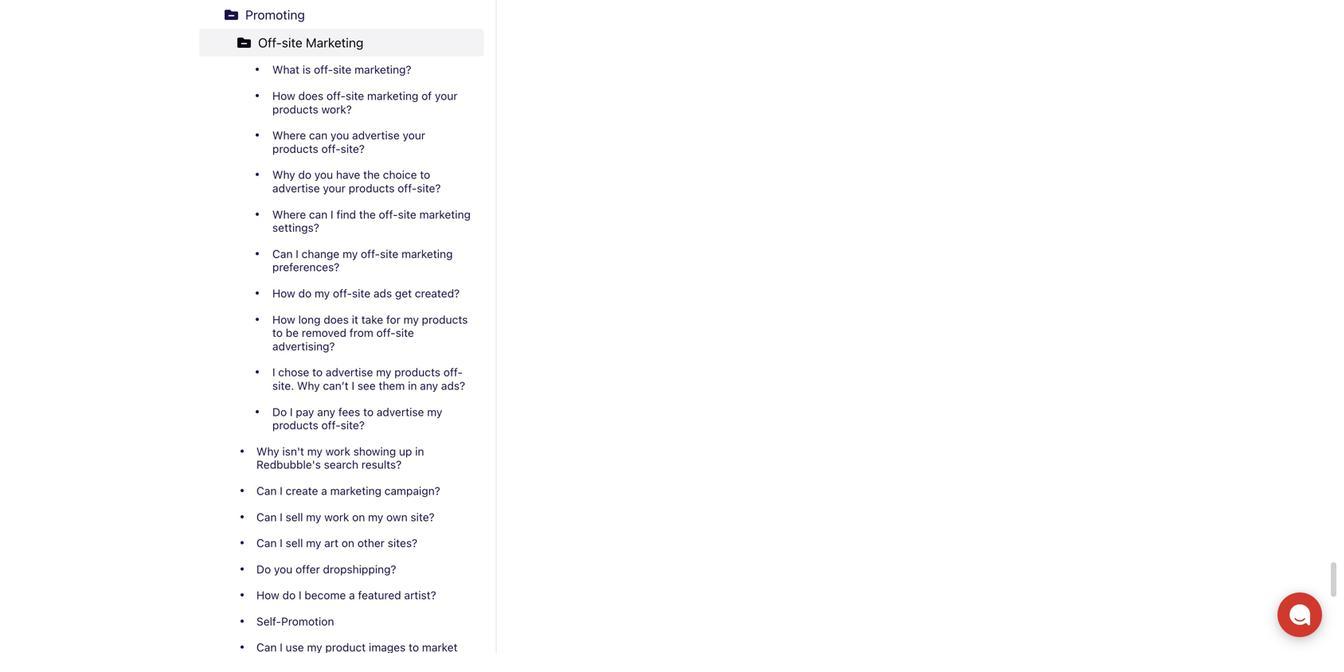 Task type: vqa. For each thing, say whether or not it's contained in the screenshot.
top 'you'
yes



Task type: locate. For each thing, give the bounding box(es) containing it.
become
[[304, 589, 346, 602]]

in inside why isn't my work showing up in redbubble's search results?
[[415, 445, 424, 458]]

off-
[[258, 35, 282, 50]]

your down the have
[[323, 182, 346, 195]]

products down the created?
[[422, 313, 468, 326]]

products up them
[[394, 366, 440, 379]]

1 vertical spatial sell
[[286, 536, 303, 550]]

work
[[325, 445, 350, 458], [324, 510, 349, 523]]

my right for
[[403, 313, 419, 326]]

can for i
[[309, 208, 328, 221]]

2 vertical spatial you
[[274, 563, 292, 576]]

sites?
[[388, 536, 417, 550]]

open chat image
[[1289, 604, 1311, 626]]

my up them
[[376, 366, 391, 379]]

do down preferences?
[[298, 287, 312, 300]]

redbubble's
[[256, 458, 321, 471]]

dropshipping?
[[323, 563, 396, 576]]

off- inside the do i pay any fees to advertise my products off-site?
[[321, 419, 341, 432]]

can inside "where can i find the off-site marketing settings?"
[[309, 208, 328, 221]]

do left pay
[[272, 405, 287, 418]]

you inside why do you have the choice to advertise your products off-site?
[[314, 168, 333, 181]]

why
[[272, 168, 295, 181], [297, 379, 320, 392], [256, 445, 279, 458]]

do left the have
[[298, 168, 311, 181]]

any
[[420, 379, 438, 392], [317, 405, 335, 418]]

the right the have
[[363, 168, 380, 181]]

the right find
[[359, 208, 376, 221]]

you down work?
[[331, 129, 349, 142]]

0 vertical spatial work
[[325, 445, 350, 458]]

off- inside how long does it take for my products to be removed from off-site advertising?
[[376, 326, 396, 339]]

advertise up can't
[[326, 366, 373, 379]]

1 vertical spatial any
[[317, 405, 335, 418]]

to left be
[[272, 326, 283, 339]]

products inside where can you advertise your products off-site?
[[272, 142, 318, 155]]

i
[[331, 208, 333, 221], [296, 247, 299, 260], [272, 366, 275, 379], [352, 379, 354, 392], [290, 405, 293, 418], [280, 484, 283, 497], [280, 510, 283, 523], [280, 536, 283, 550], [299, 589, 301, 602]]

i left pay
[[290, 405, 293, 418]]

can't
[[323, 379, 349, 392]]

site? right own
[[411, 510, 435, 523]]

my right "change"
[[342, 247, 358, 260]]

i chose to advertise my products off- site. why can't i see them in any ads?
[[272, 366, 465, 392]]

promoting
[[245, 7, 305, 22]]

you inside where can you advertise your products off-site?
[[331, 129, 349, 142]]

2 vertical spatial do
[[282, 589, 296, 602]]

on down can i create a marketing campaign?
[[352, 510, 365, 523]]

0 vertical spatial where
[[272, 129, 306, 142]]

0 vertical spatial can
[[309, 129, 328, 142]]

in inside "i chose to advertise my products off- site. why can't i see them in any ads?"
[[408, 379, 417, 392]]

to inside "i chose to advertise my products off- site. why can't i see them in any ads?"
[[312, 366, 323, 379]]

1 vertical spatial in
[[415, 445, 424, 458]]

i left find
[[331, 208, 333, 221]]

advertise
[[352, 129, 400, 142], [272, 182, 320, 195], [326, 366, 373, 379], [377, 405, 424, 418]]

1 sell from the top
[[286, 510, 303, 523]]

from
[[349, 326, 373, 339]]

how for how long does it take for my products to be removed from off-site advertising?
[[272, 313, 295, 326]]

the inside "where can i find the off-site marketing settings?"
[[359, 208, 376, 221]]

promoting link
[[199, 1, 484, 29]]

other
[[357, 536, 385, 550]]

where inside "where can i find the off-site marketing settings?"
[[272, 208, 306, 221]]

1 vertical spatial you
[[314, 168, 333, 181]]

them
[[379, 379, 405, 392]]

why inside why do you have the choice to advertise your products off-site?
[[272, 168, 295, 181]]

1 vertical spatial does
[[324, 313, 349, 326]]

i left the art
[[280, 536, 283, 550]]

1 vertical spatial the
[[359, 208, 376, 221]]

products up why do you have the choice to advertise your products off-site? link
[[272, 142, 318, 155]]

the inside why do you have the choice to advertise your products off-site?
[[363, 168, 380, 181]]

0 vertical spatial in
[[408, 379, 417, 392]]

a right create at the left of page
[[321, 484, 327, 497]]

see
[[357, 379, 376, 392]]

0 vertical spatial does
[[298, 89, 323, 102]]

site up what
[[282, 35, 302, 50]]

my right isn't
[[307, 445, 322, 458]]

your inside why do you have the choice to advertise your products off-site?
[[323, 182, 346, 195]]

off-
[[314, 63, 333, 76], [326, 89, 346, 102], [321, 142, 341, 155], [398, 182, 417, 195], [379, 208, 398, 221], [361, 247, 380, 260], [333, 287, 352, 300], [376, 326, 396, 339], [443, 366, 463, 379], [321, 419, 341, 432]]

site inside can i change my off-site marketing preferences?
[[380, 247, 398, 260]]

can for can i sell my work on my own site?
[[256, 510, 277, 523]]

site? inside the can i sell my work on my own site? link
[[411, 510, 435, 523]]

i left see
[[352, 379, 354, 392]]

marketing
[[367, 89, 418, 102], [419, 208, 471, 221], [401, 247, 453, 260], [330, 484, 381, 497]]

how
[[272, 89, 295, 102], [272, 287, 295, 300], [272, 313, 295, 326], [256, 589, 279, 602]]

can up the settings? at the left top
[[309, 208, 328, 221]]

1 can from the top
[[309, 129, 328, 142]]

up
[[399, 445, 412, 458]]

site? inside why do you have the choice to advertise your products off-site?
[[417, 182, 441, 195]]

1 vertical spatial where
[[272, 208, 306, 221]]

how up be
[[272, 313, 295, 326]]

sell up offer
[[286, 536, 303, 550]]

do inside the do i pay any fees to advertise my products off-site?
[[272, 405, 287, 418]]

get
[[395, 287, 412, 300]]

your inside how does off-site marketing of your products work?
[[435, 89, 458, 102]]

on for art
[[342, 536, 354, 550]]

do you offer dropshipping?
[[256, 563, 396, 576]]

work up search
[[325, 445, 350, 458]]

any right pay
[[317, 405, 335, 418]]

advertise inside why do you have the choice to advertise your products off-site?
[[272, 182, 320, 195]]

do up self-promotion
[[282, 589, 296, 602]]

site? up the have
[[341, 142, 365, 155]]

do
[[272, 405, 287, 418], [256, 563, 271, 576]]

site?
[[341, 142, 365, 155], [417, 182, 441, 195], [341, 419, 365, 432], [411, 510, 435, 523]]

products inside the do i pay any fees to advertise my products off-site?
[[272, 419, 318, 432]]

in
[[408, 379, 417, 392], [415, 445, 424, 458]]

have
[[336, 168, 360, 181]]

work up can i sell my art on other sites?
[[324, 510, 349, 523]]

where
[[272, 129, 306, 142], [272, 208, 306, 221]]

products inside "i chose to advertise my products off- site. why can't i see them in any ads?"
[[394, 366, 440, 379]]

can inside where can you advertise your products off-site?
[[309, 129, 328, 142]]

off- inside "where can i find the off-site marketing settings?"
[[379, 208, 398, 221]]

to inside the do i pay any fees to advertise my products off-site?
[[363, 405, 374, 418]]

products down pay
[[272, 419, 318, 432]]

can down work?
[[309, 129, 328, 142]]

can for can i create a marketing campaign?
[[256, 484, 277, 497]]

you
[[331, 129, 349, 142], [314, 168, 333, 181], [274, 563, 292, 576]]

self-
[[256, 615, 281, 628]]

0 vertical spatial the
[[363, 168, 380, 181]]

2 horizontal spatial your
[[435, 89, 458, 102]]

your
[[435, 89, 458, 102], [403, 129, 425, 142], [323, 182, 346, 195]]

how do i become a featured artist?
[[256, 589, 436, 602]]

advertise inside where can you advertise your products off-site?
[[352, 129, 400, 142]]

does inside how long does it take for my products to be removed from off-site advertising?
[[324, 313, 349, 326]]

you for advertise
[[314, 168, 333, 181]]

my left the art
[[306, 536, 321, 550]]

you left the have
[[314, 168, 333, 181]]

1 vertical spatial your
[[403, 129, 425, 142]]

1 vertical spatial on
[[342, 536, 354, 550]]

1 where from the top
[[272, 129, 306, 142]]

how does off-site marketing of your products work?
[[272, 89, 458, 116]]

1 vertical spatial do
[[256, 563, 271, 576]]

to right "fees" on the left of the page
[[363, 405, 374, 418]]

created?
[[415, 287, 460, 300]]

ads?
[[441, 379, 465, 392]]

0 horizontal spatial do
[[256, 563, 271, 576]]

you left offer
[[274, 563, 292, 576]]

0 vertical spatial do
[[272, 405, 287, 418]]

site left ads
[[352, 287, 370, 300]]

why up redbubble's
[[256, 445, 279, 458]]

off- inside where can you advertise your products off-site?
[[321, 142, 341, 155]]

advertising?
[[272, 340, 335, 353]]

can inside can i change my off-site marketing preferences?
[[272, 247, 293, 260]]

my inside "i chose to advertise my products off- site. why can't i see them in any ads?"
[[376, 366, 391, 379]]

any left ads?
[[420, 379, 438, 392]]

2 vertical spatial why
[[256, 445, 279, 458]]

site? down "fees" on the left of the page
[[341, 419, 365, 432]]

products
[[272, 103, 318, 116], [272, 142, 318, 155], [349, 182, 395, 195], [422, 313, 468, 326], [394, 366, 440, 379], [272, 419, 318, 432]]

site down choice
[[398, 208, 416, 221]]

your right of
[[435, 89, 458, 102]]

can i create a marketing campaign?
[[256, 484, 440, 497]]

advertise down how does off-site marketing of your products work?
[[352, 129, 400, 142]]

i chose to advertise my products off- site. why can't i see them in any ads? link
[[225, 359, 484, 399]]

results?
[[361, 458, 402, 471]]

site down off-site marketing link
[[333, 63, 351, 76]]

why inside why isn't my work showing up in redbubble's search results?
[[256, 445, 279, 458]]

on for work
[[352, 510, 365, 523]]

where inside where can you advertise your products off-site?
[[272, 129, 306, 142]]

site down "where can i find the off-site marketing settings?"
[[380, 247, 398, 260]]

0 vertical spatial why
[[272, 168, 295, 181]]

work inside why isn't my work showing up in redbubble's search results?
[[325, 445, 350, 458]]

1 vertical spatial why
[[297, 379, 320, 392]]

your down of
[[403, 129, 425, 142]]

1 vertical spatial work
[[324, 510, 349, 523]]

of
[[421, 89, 432, 102]]

site down for
[[396, 326, 414, 339]]

can i change my off-site marketing preferences?
[[272, 247, 453, 274]]

products inside why do you have the choice to advertise your products off-site?
[[349, 182, 395, 195]]

isn't
[[282, 445, 304, 458]]

can for you
[[309, 129, 328, 142]]

0 vertical spatial your
[[435, 89, 458, 102]]

how inside how does off-site marketing of your products work?
[[272, 89, 295, 102]]

do for do you offer dropshipping?
[[256, 563, 271, 576]]

1 vertical spatial can
[[309, 208, 328, 221]]

site inside "where can i find the off-site marketing settings?"
[[398, 208, 416, 221]]

site? down choice
[[417, 182, 441, 195]]

to right choice
[[420, 168, 430, 181]]

how for how does off-site marketing of your products work?
[[272, 89, 295, 102]]

0 vertical spatial a
[[321, 484, 327, 497]]

1 horizontal spatial do
[[272, 405, 287, 418]]

my
[[342, 247, 358, 260], [315, 287, 330, 300], [403, 313, 419, 326], [376, 366, 391, 379], [427, 405, 442, 418], [307, 445, 322, 458], [306, 510, 321, 523], [368, 510, 383, 523], [306, 536, 321, 550]]

my inside can i change my off-site marketing preferences?
[[342, 247, 358, 260]]

do left offer
[[256, 563, 271, 576]]

how inside how long does it take for my products to be removed from off-site advertising?
[[272, 313, 295, 326]]

1 horizontal spatial your
[[403, 129, 425, 142]]

how up the self-
[[256, 589, 279, 602]]

site
[[282, 35, 302, 50], [333, 63, 351, 76], [346, 89, 364, 102], [398, 208, 416, 221], [380, 247, 398, 260], [352, 287, 370, 300], [396, 326, 414, 339]]

can for can i change my off-site marketing preferences?
[[272, 247, 293, 260]]

a
[[321, 484, 327, 497], [349, 589, 355, 602]]

why up the settings? at the left top
[[272, 168, 295, 181]]

0 vertical spatial on
[[352, 510, 365, 523]]

to
[[420, 168, 430, 181], [272, 326, 283, 339], [312, 366, 323, 379], [363, 405, 374, 418]]

1 horizontal spatial any
[[420, 379, 438, 392]]

featured
[[358, 589, 401, 602]]

where up the settings? at the left top
[[272, 208, 306, 221]]

1 vertical spatial do
[[298, 287, 312, 300]]

off- inside why do you have the choice to advertise your products off-site?
[[398, 182, 417, 195]]

my inside how long does it take for my products to be removed from off-site advertising?
[[403, 313, 419, 326]]

marketing inside "where can i find the off-site marketing settings?"
[[419, 208, 471, 221]]

you for site?
[[331, 129, 349, 142]]

advertise up the settings? at the left top
[[272, 182, 320, 195]]

2 can from the top
[[309, 208, 328, 221]]

can
[[309, 129, 328, 142], [309, 208, 328, 221]]

2 sell from the top
[[286, 536, 303, 550]]

sell for art
[[286, 536, 303, 550]]

0 horizontal spatial your
[[323, 182, 346, 195]]

sell
[[286, 510, 303, 523], [286, 536, 303, 550]]

work?
[[321, 103, 352, 116]]

in right up
[[415, 445, 424, 458]]

advertise inside the do i pay any fees to advertise my products off-site?
[[377, 405, 424, 418]]

site inside off-site marketing link
[[282, 35, 302, 50]]

where down what
[[272, 129, 306, 142]]

your inside where can you advertise your products off-site?
[[403, 129, 425, 142]]

products down the have
[[349, 182, 395, 195]]

0 vertical spatial any
[[420, 379, 438, 392]]

does
[[298, 89, 323, 102], [324, 313, 349, 326]]

i left create at the left of page
[[280, 484, 283, 497]]

0 vertical spatial you
[[331, 129, 349, 142]]

sell down create at the left of page
[[286, 510, 303, 523]]

self-promotion
[[256, 615, 334, 628]]

a right become
[[349, 589, 355, 602]]

does up removed
[[324, 313, 349, 326]]

0 vertical spatial do
[[298, 168, 311, 181]]

ads
[[373, 287, 392, 300]]

off- inside "i chose to advertise my products off- site. why can't i see them in any ads?"
[[443, 366, 463, 379]]

my down ads?
[[427, 405, 442, 418]]

can
[[272, 247, 293, 260], [256, 484, 277, 497], [256, 510, 277, 523], [256, 536, 277, 550]]

settings?
[[272, 221, 319, 234]]

i up preferences?
[[296, 247, 299, 260]]

1 horizontal spatial a
[[349, 589, 355, 602]]

0 horizontal spatial any
[[317, 405, 335, 418]]

how down preferences?
[[272, 287, 295, 300]]

on
[[352, 510, 365, 523], [342, 536, 354, 550]]

off- inside can i change my off-site marketing preferences?
[[361, 247, 380, 260]]

i left become
[[299, 589, 301, 602]]

site up work?
[[346, 89, 364, 102]]

off- inside how does off-site marketing of your products work?
[[326, 89, 346, 102]]

does down "is"
[[298, 89, 323, 102]]

how down what
[[272, 89, 295, 102]]

2 vertical spatial your
[[323, 182, 346, 195]]

how do my off-site ads get created? link
[[225, 280, 484, 306]]

products down what
[[272, 103, 318, 116]]

0 vertical spatial sell
[[286, 510, 303, 523]]

on right the art
[[342, 536, 354, 550]]

marketing
[[306, 35, 363, 50]]

in right them
[[408, 379, 417, 392]]

do you offer dropshipping? link
[[199, 556, 484, 582]]

can i change my off-site marketing preferences? link
[[225, 241, 484, 280]]

site? inside the do i pay any fees to advertise my products off-site?
[[341, 419, 365, 432]]

removed
[[302, 326, 346, 339]]

promotion
[[281, 615, 334, 628]]

to right chose at the bottom left
[[312, 366, 323, 379]]

the
[[363, 168, 380, 181], [359, 208, 376, 221]]

do for promoting
[[282, 589, 296, 602]]

0 horizontal spatial a
[[321, 484, 327, 497]]

how long does it take for my products to be removed from off-site advertising?
[[272, 313, 468, 353]]

why down chose at the bottom left
[[297, 379, 320, 392]]

any inside the do i pay any fees to advertise my products off-site?
[[317, 405, 335, 418]]

2 where from the top
[[272, 208, 306, 221]]

advertise down them
[[377, 405, 424, 418]]

change
[[302, 247, 339, 260]]

chose
[[278, 366, 309, 379]]

i inside "where can i find the off-site marketing settings?"
[[331, 208, 333, 221]]



Task type: describe. For each thing, give the bounding box(es) containing it.
search
[[324, 458, 358, 471]]

where can i find the off-site marketing settings?
[[272, 208, 471, 234]]

how does off-site marketing of your products work? link
[[225, 83, 484, 122]]

to inside why do you have the choice to advertise your products off-site?
[[420, 168, 430, 181]]

can i sell my work on my own site?
[[256, 510, 435, 523]]

what is off-site marketing?
[[272, 63, 411, 76]]

my left own
[[368, 510, 383, 523]]

i inside the do i pay any fees to advertise my products off-site?
[[290, 405, 293, 418]]

choice
[[383, 168, 417, 181]]

artist?
[[404, 589, 436, 602]]

sell for work
[[286, 510, 303, 523]]

can i create a marketing campaign? link
[[199, 478, 484, 504]]

where can i find the off-site marketing settings? link
[[225, 201, 484, 241]]

is
[[302, 63, 311, 76]]

do i pay any fees to advertise my products off-site?
[[272, 405, 442, 432]]

why for isn't
[[256, 445, 279, 458]]

products inside how does off-site marketing of your products work?
[[272, 103, 318, 116]]

it
[[352, 313, 358, 326]]

what is off-site marketing? link
[[225, 57, 484, 83]]

site inside how does off-site marketing of your products work?
[[346, 89, 364, 102]]

how long does it take for my products to be removed from off-site advertising? link
[[225, 306, 484, 359]]

i inside can i change my off-site marketing preferences?
[[296, 247, 299, 260]]

self-promotion link
[[199, 608, 484, 635]]

to inside how long does it take for my products to be removed from off-site advertising?
[[272, 326, 283, 339]]

own
[[386, 510, 408, 523]]

art
[[324, 536, 339, 550]]

do for off-site marketing
[[298, 287, 312, 300]]

do i pay any fees to advertise my products off-site? link
[[225, 399, 484, 438]]

my up long
[[315, 287, 330, 300]]

why inside "i chose to advertise my products off- site. why can't i see them in any ads?"
[[297, 379, 320, 392]]

what
[[272, 63, 299, 76]]

work inside the can i sell my work on my own site? link
[[324, 510, 349, 523]]

why for do
[[272, 168, 295, 181]]

my inside the do i pay any fees to advertise my products off-site?
[[427, 405, 442, 418]]

why isn't my work showing up in redbubble's search results? link
[[199, 438, 484, 478]]

can for can i sell my art on other sites?
[[256, 536, 277, 550]]

the for find
[[359, 208, 376, 221]]

site inside how long does it take for my products to be removed from off-site advertising?
[[396, 326, 414, 339]]

take
[[361, 313, 383, 326]]

why isn't my work showing up in redbubble's search results?
[[256, 445, 424, 471]]

advertise inside "i chose to advertise my products off- site. why can't i see them in any ads?"
[[326, 366, 373, 379]]

find
[[336, 208, 356, 221]]

my inside why isn't my work showing up in redbubble's search results?
[[307, 445, 322, 458]]

do for do i pay any fees to advertise my products off-site?
[[272, 405, 287, 418]]

why do you have the choice to advertise your products off-site?
[[272, 168, 441, 195]]

can i sell my work on my own site? link
[[199, 504, 484, 530]]

where for where can i find the off-site marketing settings?
[[272, 208, 306, 221]]

the for have
[[363, 168, 380, 181]]

site? inside where can you advertise your products off-site?
[[341, 142, 365, 155]]

for
[[386, 313, 400, 326]]

offer
[[296, 563, 320, 576]]

how do i become a featured artist? link
[[199, 582, 484, 608]]

how do my off-site ads get created?
[[272, 287, 460, 300]]

where can you advertise your products off-site?
[[272, 129, 425, 155]]

marketing inside can i create a marketing campaign? link
[[330, 484, 381, 497]]

where for where can you advertise your products off-site?
[[272, 129, 306, 142]]

can i sell my art on other sites? link
[[199, 530, 484, 556]]

do inside why do you have the choice to advertise your products off-site?
[[298, 168, 311, 181]]

site inside what is off-site marketing? link
[[333, 63, 351, 76]]

showing
[[353, 445, 396, 458]]

does inside how does off-site marketing of your products work?
[[298, 89, 323, 102]]

i down redbubble's
[[280, 510, 283, 523]]

create
[[286, 484, 318, 497]]

can i sell my art on other sites?
[[256, 536, 417, 550]]

how for how do my off-site ads get created?
[[272, 287, 295, 300]]

how for how do i become a featured artist?
[[256, 589, 279, 602]]

be
[[286, 326, 299, 339]]

long
[[298, 313, 321, 326]]

pay
[[296, 405, 314, 418]]

marketing inside how does off-site marketing of your products work?
[[367, 89, 418, 102]]

where can you advertise your products off-site? link
[[225, 122, 484, 162]]

fees
[[338, 405, 360, 418]]

why do you have the choice to advertise your products off-site? link
[[225, 162, 484, 201]]

i up site.
[[272, 366, 275, 379]]

preferences?
[[272, 261, 339, 274]]

site inside how do my off-site ads get created? link
[[352, 287, 370, 300]]

campaign?
[[384, 484, 440, 497]]

1 vertical spatial a
[[349, 589, 355, 602]]

any inside "i chose to advertise my products off- site. why can't i see them in any ads?"
[[420, 379, 438, 392]]

my down create at the left of page
[[306, 510, 321, 523]]

marketing inside can i change my off-site marketing preferences?
[[401, 247, 453, 260]]

site.
[[272, 379, 294, 392]]

off-site marketing link
[[199, 29, 484, 57]]

off-site marketing
[[258, 35, 363, 50]]

marketing?
[[354, 63, 411, 76]]

products inside how long does it take for my products to be removed from off-site advertising?
[[422, 313, 468, 326]]



